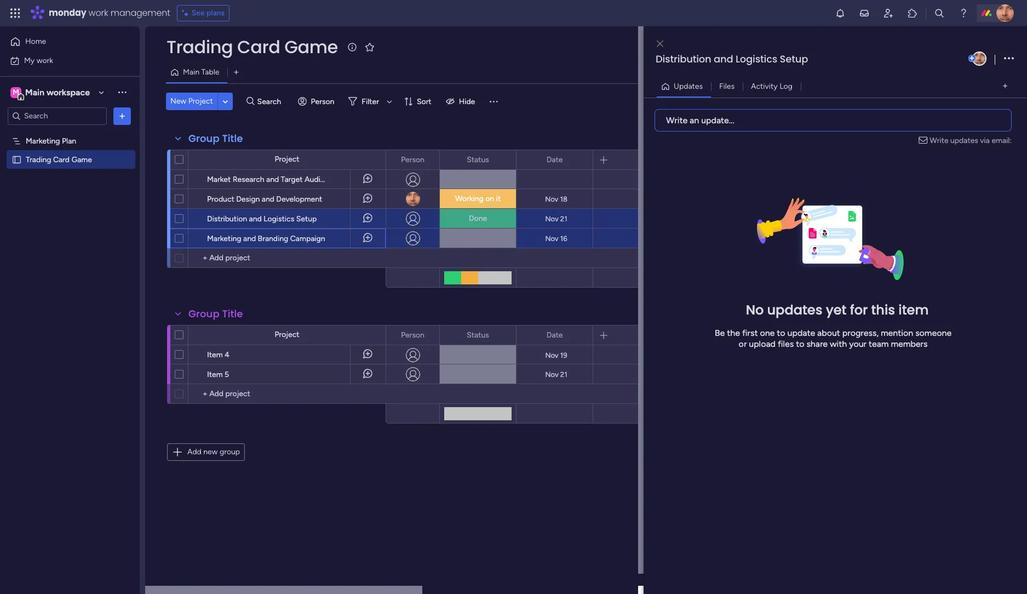 Task type: locate. For each thing, give the bounding box(es) containing it.
nov
[[545, 195, 559, 203], [546, 215, 559, 223], [546, 234, 559, 243], [546, 351, 559, 359], [546, 370, 559, 378]]

1 vertical spatial + add project text field
[[194, 387, 283, 401]]

to up files
[[777, 328, 786, 338]]

close image
[[657, 40, 664, 48]]

work right monday
[[89, 7, 108, 19]]

product design and development
[[207, 195, 322, 204]]

invite members image
[[883, 8, 894, 19]]

title
[[222, 132, 243, 145], [222, 307, 243, 321]]

nov 21 down 'nov 19'
[[546, 370, 567, 378]]

nov left 19
[[546, 351, 559, 359]]

0 vertical spatial project
[[188, 96, 213, 106]]

18
[[560, 195, 568, 203]]

marketing for marketing plan
[[26, 136, 60, 146]]

my work
[[24, 56, 53, 65]]

0 vertical spatial title
[[222, 132, 243, 145]]

see plans button
[[177, 5, 230, 21]]

write
[[666, 115, 688, 125], [930, 136, 949, 145]]

group for date
[[189, 307, 220, 321]]

trading card game down marketing plan
[[26, 155, 92, 164]]

Trading Card Game field
[[164, 35, 341, 59]]

show board description image
[[346, 42, 359, 53]]

research
[[233, 175, 264, 184]]

trading up main table on the top of page
[[167, 35, 233, 59]]

1 group title field from the top
[[186, 132, 246, 146]]

write for write updates via email:
[[930, 136, 949, 145]]

person inside popup button
[[311, 97, 334, 106]]

distribution and logistics setup
[[656, 52, 808, 66], [207, 214, 317, 224]]

0 horizontal spatial setup
[[296, 214, 317, 224]]

1 vertical spatial person field
[[398, 329, 427, 341]]

james peterson image
[[997, 4, 1014, 22], [973, 52, 987, 66]]

branding
[[258, 234, 288, 243]]

0 vertical spatial date
[[547, 155, 563, 164]]

Status field
[[464, 154, 492, 166], [464, 329, 492, 341]]

Person field
[[398, 154, 427, 166], [398, 329, 427, 341]]

+ add project text field down 5
[[194, 387, 283, 401]]

updates
[[951, 136, 979, 145], [768, 301, 823, 319]]

1 vertical spatial status field
[[464, 329, 492, 341]]

main inside workspace selection element
[[25, 87, 44, 97]]

21 down 19
[[561, 370, 567, 378]]

hide
[[459, 97, 475, 106]]

person
[[311, 97, 334, 106], [401, 155, 425, 164], [401, 330, 425, 340]]

2 + add project text field from the top
[[194, 387, 283, 401]]

add
[[187, 447, 202, 457]]

to down update
[[796, 338, 805, 349]]

distribution
[[656, 52, 712, 66], [207, 214, 247, 224]]

updates for no
[[768, 301, 823, 319]]

2 nov 21 from the top
[[546, 370, 567, 378]]

see
[[192, 8, 205, 18]]

progress,
[[843, 328, 879, 338]]

nov left 18
[[545, 195, 559, 203]]

group title for date
[[189, 307, 243, 321]]

distribution and logistics setup up the files
[[656, 52, 808, 66]]

1 vertical spatial work
[[37, 56, 53, 65]]

arrow down image
[[383, 95, 396, 108]]

2 group title field from the top
[[186, 307, 246, 321]]

distribution and logistics setup inside "field"
[[656, 52, 808, 66]]

1 horizontal spatial setup
[[780, 52, 808, 66]]

2 nov from the top
[[546, 215, 559, 223]]

0 vertical spatial nov 21
[[546, 215, 567, 223]]

1 horizontal spatial card
[[237, 35, 280, 59]]

0 vertical spatial updates
[[951, 136, 979, 145]]

date field up 'nov 19'
[[544, 329, 566, 341]]

setup inside "field"
[[780, 52, 808, 66]]

1 vertical spatial status
[[467, 330, 489, 340]]

0 horizontal spatial card
[[53, 155, 70, 164]]

team
[[869, 338, 889, 349]]

0 horizontal spatial to
[[777, 328, 786, 338]]

+ add project text field down marketing and branding campaign
[[194, 252, 283, 265]]

2 status field from the top
[[464, 329, 492, 341]]

setup up the 'log'
[[780, 52, 808, 66]]

marketing for marketing and branding campaign
[[207, 234, 241, 243]]

group down new project button
[[189, 132, 220, 145]]

activity log button
[[743, 78, 801, 95]]

0 vertical spatial person field
[[398, 154, 427, 166]]

group title up item 4
[[189, 307, 243, 321]]

0 vertical spatial item
[[207, 350, 223, 360]]

main for main table
[[183, 67, 200, 77]]

work for my
[[37, 56, 53, 65]]

1 title from the top
[[222, 132, 243, 145]]

0 horizontal spatial distribution and logistics setup
[[207, 214, 317, 224]]

work right my
[[37, 56, 53, 65]]

management
[[111, 7, 170, 19]]

1 date field from the top
[[544, 154, 566, 166]]

1 vertical spatial person
[[401, 155, 425, 164]]

1 horizontal spatial marketing
[[207, 234, 241, 243]]

1 horizontal spatial work
[[89, 7, 108, 19]]

monday
[[49, 7, 86, 19]]

0 vertical spatial group title field
[[186, 132, 246, 146]]

1 vertical spatial marketing
[[207, 234, 241, 243]]

2 group title from the top
[[189, 307, 243, 321]]

0 vertical spatial main
[[183, 67, 200, 77]]

2 group from the top
[[189, 307, 220, 321]]

1 vertical spatial group title
[[189, 307, 243, 321]]

card
[[237, 35, 280, 59], [53, 155, 70, 164]]

v2 search image
[[247, 95, 255, 108]]

16
[[561, 234, 568, 243]]

status for person
[[467, 155, 489, 164]]

title up 4
[[222, 307, 243, 321]]

card down plan
[[53, 155, 70, 164]]

+ Add project text field
[[194, 252, 283, 265], [194, 387, 283, 401]]

2 vertical spatial project
[[275, 330, 300, 339]]

1 horizontal spatial logistics
[[736, 52, 778, 66]]

0 vertical spatial group title
[[189, 132, 243, 145]]

21
[[561, 215, 567, 223], [561, 370, 567, 378]]

write inside button
[[666, 115, 688, 125]]

write an update...
[[666, 115, 735, 125]]

upload
[[749, 338, 776, 349]]

1 horizontal spatial trading
[[167, 35, 233, 59]]

nov left 16
[[546, 234, 559, 243]]

2 item from the top
[[207, 370, 223, 379]]

main right workspace icon
[[25, 87, 44, 97]]

table
[[201, 67, 219, 77]]

group title field up item 4
[[186, 307, 246, 321]]

0 horizontal spatial marketing
[[26, 136, 60, 146]]

analysis
[[339, 175, 367, 184]]

workspace options image
[[117, 87, 128, 98]]

0 vertical spatial group
[[189, 132, 220, 145]]

game left show board description image at top
[[285, 35, 338, 59]]

menu image
[[488, 96, 499, 107]]

group title for person
[[189, 132, 243, 145]]

add view image
[[1003, 82, 1008, 90]]

to
[[777, 328, 786, 338], [796, 338, 805, 349]]

1 vertical spatial title
[[222, 307, 243, 321]]

project inside button
[[188, 96, 213, 106]]

distribution and logistics setup down the "product design and development"
[[207, 214, 317, 224]]

1 horizontal spatial trading card game
[[167, 35, 338, 59]]

someone
[[916, 328, 952, 338]]

work
[[89, 7, 108, 19], [37, 56, 53, 65]]

trading right public board icon
[[26, 155, 51, 164]]

nov down nov 18
[[546, 215, 559, 223]]

1 vertical spatial project
[[275, 155, 300, 164]]

your
[[850, 338, 867, 349]]

1 horizontal spatial updates
[[951, 136, 979, 145]]

1 horizontal spatial main
[[183, 67, 200, 77]]

0 vertical spatial + add project text field
[[194, 252, 283, 265]]

write left an
[[666, 115, 688, 125]]

1 group title from the top
[[189, 132, 243, 145]]

and left branding
[[243, 234, 256, 243]]

card up add view image
[[237, 35, 280, 59]]

0 horizontal spatial james peterson image
[[973, 52, 987, 66]]

and down design
[[249, 214, 262, 224]]

group up item 4
[[189, 307, 220, 321]]

trading card game
[[167, 35, 338, 59], [26, 155, 92, 164]]

0 vertical spatial distribution
[[656, 52, 712, 66]]

0 vertical spatial 21
[[561, 215, 567, 223]]

options image
[[117, 110, 128, 121]]

add to favorites image
[[364, 41, 375, 52]]

main inside button
[[183, 67, 200, 77]]

option
[[0, 131, 140, 133]]

updates up update
[[768, 301, 823, 319]]

2 title from the top
[[222, 307, 243, 321]]

and right design
[[262, 195, 275, 204]]

marketing left plan
[[26, 136, 60, 146]]

0 horizontal spatial distribution
[[207, 214, 247, 224]]

updates for write
[[951, 136, 979, 145]]

group title field for date
[[186, 132, 246, 146]]

2 status from the top
[[467, 330, 489, 340]]

0 vertical spatial logistics
[[736, 52, 778, 66]]

1 vertical spatial group title field
[[186, 307, 246, 321]]

1 vertical spatial date field
[[544, 329, 566, 341]]

main
[[183, 67, 200, 77], [25, 87, 44, 97]]

select product image
[[10, 8, 21, 19]]

group title
[[189, 132, 243, 145], [189, 307, 243, 321]]

1 vertical spatial 21
[[561, 370, 567, 378]]

0 horizontal spatial work
[[37, 56, 53, 65]]

0 vertical spatial to
[[777, 328, 786, 338]]

group
[[220, 447, 240, 457]]

status
[[467, 155, 489, 164], [467, 330, 489, 340]]

1 status field from the top
[[464, 154, 492, 166]]

0 vertical spatial write
[[666, 115, 688, 125]]

1 vertical spatial setup
[[296, 214, 317, 224]]

person for 2nd "person" field from the bottom
[[401, 155, 425, 164]]

main table
[[183, 67, 219, 77]]

group title field for person
[[186, 307, 246, 321]]

and
[[714, 52, 734, 66], [266, 175, 279, 184], [262, 195, 275, 204], [249, 214, 262, 224], [243, 234, 256, 243]]

status field for date
[[464, 154, 492, 166]]

1 horizontal spatial game
[[285, 35, 338, 59]]

filter
[[362, 97, 379, 106]]

date field up nov 18
[[544, 154, 566, 166]]

Date field
[[544, 154, 566, 166], [544, 329, 566, 341]]

group title field down angle down 'icon'
[[186, 132, 246, 146]]

1 vertical spatial write
[[930, 136, 949, 145]]

angle down image
[[223, 97, 228, 105]]

0 horizontal spatial logistics
[[264, 214, 294, 224]]

trading card game up add view image
[[167, 35, 338, 59]]

0 vertical spatial status
[[467, 155, 489, 164]]

1 vertical spatial updates
[[768, 301, 823, 319]]

envelope o image
[[919, 135, 930, 146]]

inbox image
[[859, 8, 870, 19]]

distribution down product
[[207, 214, 247, 224]]

0 horizontal spatial trading card game
[[26, 155, 92, 164]]

1 vertical spatial distribution
[[207, 214, 247, 224]]

logistics
[[736, 52, 778, 66], [264, 214, 294, 224]]

2 date from the top
[[547, 330, 563, 340]]

plans
[[207, 8, 225, 18]]

1 item from the top
[[207, 350, 223, 360]]

21 down 18
[[561, 215, 567, 223]]

1 horizontal spatial distribution
[[656, 52, 712, 66]]

distribution up updates button
[[656, 52, 712, 66]]

1 vertical spatial game
[[72, 155, 92, 164]]

no
[[746, 301, 764, 319]]

1 horizontal spatial write
[[930, 136, 949, 145]]

updates left via
[[951, 136, 979, 145]]

main left the table
[[183, 67, 200, 77]]

0 horizontal spatial updates
[[768, 301, 823, 319]]

nov 21
[[546, 215, 567, 223], [546, 370, 567, 378]]

Distribution and Logistics Setup field
[[653, 52, 967, 66]]

write left via
[[930, 136, 949, 145]]

1 vertical spatial nov 21
[[546, 370, 567, 378]]

1 horizontal spatial distribution and logistics setup
[[656, 52, 808, 66]]

1 vertical spatial trading
[[26, 155, 51, 164]]

new
[[203, 447, 218, 457]]

0 vertical spatial marketing
[[26, 136, 60, 146]]

0 vertical spatial date field
[[544, 154, 566, 166]]

logistics up branding
[[264, 214, 294, 224]]

project
[[188, 96, 213, 106], [275, 155, 300, 164], [275, 330, 300, 339]]

0 horizontal spatial trading
[[26, 155, 51, 164]]

with
[[830, 338, 847, 349]]

0 vertical spatial james peterson image
[[997, 4, 1014, 22]]

1 + add project text field from the top
[[194, 252, 283, 265]]

1 vertical spatial to
[[796, 338, 805, 349]]

item left 5
[[207, 370, 223, 379]]

main for main workspace
[[25, 87, 44, 97]]

1 group from the top
[[189, 132, 220, 145]]

the
[[727, 328, 740, 338]]

0 vertical spatial person
[[311, 97, 334, 106]]

marketing down product
[[207, 234, 241, 243]]

new project
[[170, 96, 213, 106]]

1 vertical spatial date
[[547, 330, 563, 340]]

0 vertical spatial distribution and logistics setup
[[656, 52, 808, 66]]

and inside "field"
[[714, 52, 734, 66]]

write an update... button
[[655, 109, 1012, 131]]

1 vertical spatial distribution and logistics setup
[[207, 214, 317, 224]]

1 vertical spatial main
[[25, 87, 44, 97]]

1 person field from the top
[[398, 154, 427, 166]]

1 vertical spatial item
[[207, 370, 223, 379]]

game
[[285, 35, 338, 59], [72, 155, 92, 164]]

market
[[207, 175, 231, 184]]

Search in workspace field
[[23, 110, 92, 122]]

logistics up activity
[[736, 52, 778, 66]]

marketing and branding campaign
[[207, 234, 325, 243]]

list box
[[0, 129, 140, 317]]

item
[[899, 301, 929, 319]]

0 vertical spatial setup
[[780, 52, 808, 66]]

0 horizontal spatial write
[[666, 115, 688, 125]]

date up nov 18
[[547, 155, 563, 164]]

nov 16
[[546, 234, 568, 243]]

james peterson image left options icon
[[973, 52, 987, 66]]

1 status from the top
[[467, 155, 489, 164]]

work inside my work button
[[37, 56, 53, 65]]

Group Title field
[[186, 132, 246, 146], [186, 307, 246, 321]]

setup
[[780, 52, 808, 66], [296, 214, 317, 224]]

0 vertical spatial work
[[89, 7, 108, 19]]

0 horizontal spatial main
[[25, 87, 44, 97]]

1 date from the top
[[547, 155, 563, 164]]

date up 'nov 19'
[[547, 330, 563, 340]]

group title down angle down 'icon'
[[189, 132, 243, 145]]

item left 4
[[207, 350, 223, 360]]

marketing
[[26, 136, 60, 146], [207, 234, 241, 243]]

and up the files
[[714, 52, 734, 66]]

project for person
[[275, 155, 300, 164]]

apps image
[[908, 8, 919, 19]]

nov down 'nov 19'
[[546, 370, 559, 378]]

be the first one to update about progress, mention someone or upload files to share with your team members
[[715, 328, 952, 349]]

workspace selection element
[[10, 86, 92, 100]]

nov 21 down nov 18
[[546, 215, 567, 223]]

no updates yet for this item
[[746, 301, 929, 319]]

title down angle down 'icon'
[[222, 132, 243, 145]]

0 vertical spatial card
[[237, 35, 280, 59]]

logistics inside "field"
[[736, 52, 778, 66]]

one
[[760, 328, 775, 338]]

2 vertical spatial person
[[401, 330, 425, 340]]

item for item 4
[[207, 350, 223, 360]]

setup up campaign
[[296, 214, 317, 224]]

first
[[743, 328, 758, 338]]

game down plan
[[72, 155, 92, 164]]

1 vertical spatial group
[[189, 307, 220, 321]]

new project button
[[166, 93, 217, 110]]

0 vertical spatial status field
[[464, 154, 492, 166]]

james peterson image right 'help' image
[[997, 4, 1014, 22]]



Task type: describe. For each thing, give the bounding box(es) containing it.
list box containing marketing plan
[[0, 129, 140, 317]]

add new group button
[[167, 443, 245, 461]]

distribution inside distribution and logistics setup "field"
[[656, 52, 712, 66]]

1 vertical spatial card
[[53, 155, 70, 164]]

see plans
[[192, 8, 225, 18]]

log
[[780, 81, 793, 91]]

write for write an update...
[[666, 115, 688, 125]]

this
[[872, 301, 896, 319]]

notifications image
[[835, 8, 846, 19]]

status field for person
[[464, 329, 492, 341]]

1 vertical spatial logistics
[[264, 214, 294, 224]]

share
[[807, 338, 828, 349]]

yet
[[826, 301, 847, 319]]

1 horizontal spatial james peterson image
[[997, 4, 1014, 22]]

my
[[24, 56, 35, 65]]

an
[[690, 115, 699, 125]]

plan
[[62, 136, 76, 146]]

working
[[455, 194, 484, 203]]

3 nov from the top
[[546, 234, 559, 243]]

via
[[981, 136, 990, 145]]

search everything image
[[934, 8, 945, 19]]

campaign
[[290, 234, 325, 243]]

date for second date field from the bottom of the page
[[547, 155, 563, 164]]

done
[[469, 214, 487, 223]]

dapulse addbtn image
[[969, 55, 976, 62]]

person for second "person" field
[[401, 330, 425, 340]]

1 nov 21 from the top
[[546, 215, 567, 223]]

files
[[720, 81, 735, 91]]

or
[[739, 338, 747, 349]]

sort button
[[399, 93, 438, 110]]

1 vertical spatial trading card game
[[26, 155, 92, 164]]

home button
[[7, 33, 118, 50]]

nov 18
[[545, 195, 568, 203]]

trading inside list box
[[26, 155, 51, 164]]

it
[[496, 194, 501, 203]]

target
[[281, 175, 303, 184]]

0 vertical spatial trading card game
[[167, 35, 338, 59]]

1 21 from the top
[[561, 215, 567, 223]]

Search field
[[255, 94, 287, 109]]

workspace
[[47, 87, 90, 97]]

dapulse drag 2 image
[[646, 298, 649, 310]]

0 vertical spatial game
[[285, 35, 338, 59]]

1 horizontal spatial to
[[796, 338, 805, 349]]

on
[[486, 194, 494, 203]]

4 nov from the top
[[546, 351, 559, 359]]

marketing plan
[[26, 136, 76, 146]]

activity
[[751, 81, 778, 91]]

project for date
[[275, 330, 300, 339]]

4
[[225, 350, 229, 360]]

add new group
[[187, 447, 240, 457]]

for
[[850, 301, 868, 319]]

main workspace
[[25, 87, 90, 97]]

help image
[[959, 8, 969, 19]]

write updates via email:
[[930, 136, 1012, 145]]

options image
[[1005, 51, 1014, 66]]

0 horizontal spatial game
[[72, 155, 92, 164]]

item for item 5
[[207, 370, 223, 379]]

1 vertical spatial james peterson image
[[973, 52, 987, 66]]

files
[[778, 338, 794, 349]]

filter button
[[344, 93, 396, 110]]

members
[[891, 338, 928, 349]]

my work button
[[7, 52, 118, 69]]

sort
[[417, 97, 432, 106]]

new
[[170, 96, 186, 106]]

be
[[715, 328, 725, 338]]

design
[[236, 195, 260, 204]]

and left target
[[266, 175, 279, 184]]

item 4
[[207, 350, 229, 360]]

2 person field from the top
[[398, 329, 427, 341]]

2 date field from the top
[[544, 329, 566, 341]]

working on it
[[455, 194, 501, 203]]

person button
[[294, 93, 341, 110]]

title for person
[[222, 307, 243, 321]]

activity log
[[751, 81, 793, 91]]

item 5
[[207, 370, 229, 379]]

monday work management
[[49, 7, 170, 19]]

19
[[561, 351, 568, 359]]

email:
[[992, 136, 1012, 145]]

market research and target audience analysis
[[207, 175, 367, 184]]

5
[[225, 370, 229, 379]]

m
[[13, 87, 19, 97]]

update
[[788, 328, 816, 338]]

mention
[[881, 328, 914, 338]]

5 nov from the top
[[546, 370, 559, 378]]

group for person
[[189, 132, 220, 145]]

home
[[25, 37, 46, 46]]

files button
[[711, 78, 743, 95]]

development
[[276, 195, 322, 204]]

hide button
[[442, 93, 482, 110]]

product
[[207, 195, 234, 204]]

updates button
[[657, 78, 711, 95]]

2 21 from the top
[[561, 370, 567, 378]]

nov 19
[[546, 351, 568, 359]]

work for monday
[[89, 7, 108, 19]]

1 nov from the top
[[545, 195, 559, 203]]

main table button
[[166, 64, 228, 81]]

0 vertical spatial trading
[[167, 35, 233, 59]]

about
[[818, 328, 841, 338]]

title for date
[[222, 132, 243, 145]]

update...
[[702, 115, 735, 125]]

workspace image
[[10, 86, 21, 98]]

updates
[[674, 81, 703, 91]]

date for 1st date field from the bottom
[[547, 330, 563, 340]]

status for date
[[467, 330, 489, 340]]

audience
[[305, 175, 337, 184]]

public board image
[[12, 154, 22, 165]]

add view image
[[234, 68, 239, 76]]



Task type: vqa. For each thing, say whether or not it's contained in the screenshot.
Card
yes



